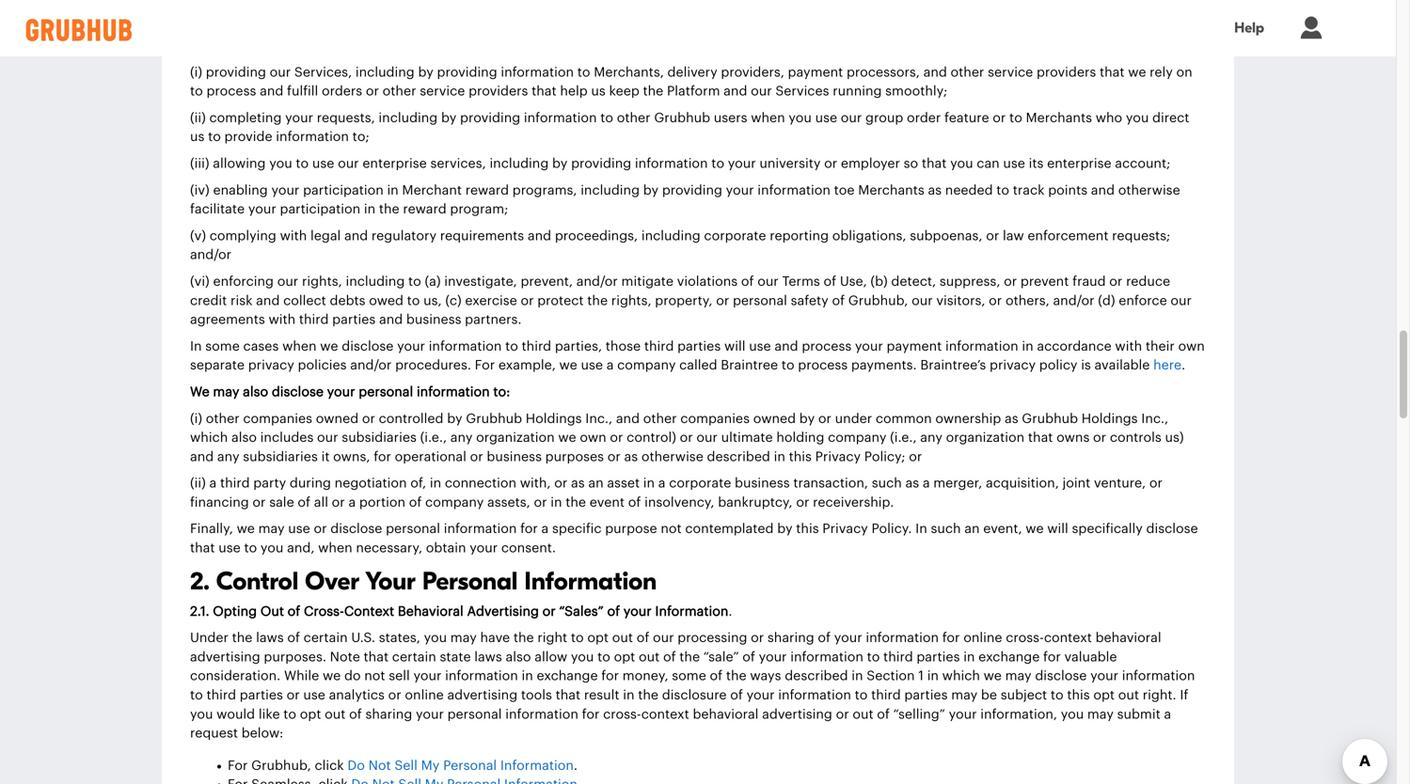 Task type: describe. For each thing, give the bounding box(es) containing it.
regulatory
[[371, 229, 436, 243]]

a up financing
[[209, 477, 217, 490]]

you up request
[[190, 708, 213, 721]]

services,
[[294, 66, 352, 79]]

use left its
[[1003, 157, 1025, 170]]

also inside (i) other companies owned or controlled by grubhub holdings inc., and other companies owned by or under common ownership as grubhub holdings inc., which also includes our subsidiaries (i.e., any organization we own or control) or our ultimate holding company (i.e., any organization that owns or controls us) and any subsidiaries it owns, for operational or business purposes or as otherwise described in this privacy policy; or
[[231, 431, 257, 444]]

you right allow
[[571, 651, 594, 664]]

providing inside the (iv) enabling your participation in merchant reward programs, including by providing your information toe merchants as needed to track points and otherwise facilitate your participation in the reward program;
[[662, 184, 722, 197]]

owed
[[369, 294, 403, 307]]

do
[[344, 670, 361, 683]]

1 horizontal spatial rights,
[[611, 294, 651, 307]]

(ii) for (ii) completing your requests, including by providing information to other grubhub users when you use our group order feature or to merchants who you direct us to provide information to;
[[190, 111, 206, 125]]

0 vertical spatial participation
[[303, 184, 384, 197]]

may left be
[[951, 689, 978, 702]]

company for process
[[617, 359, 676, 372]]

disclose inside under the laws of certain u.s. states, you may have the right to opt out of our processing or sharing of your information for online cross-context behavioral advertising purposes. note that certain state laws also allow you to opt out of the "sale" of your information to third parties in exchange for valuable consideration. while we do not sell your information in exchange for money, some of the ways described in section 1 in which we may disclose your information to third parties or use analytics or online advertising tools that result in the disclosure of your information to third parties may be subject to this opt out right. if you would like to opt out of sharing your personal information for cross-context behavioral advertising or out of "selling" your information, you may submit a request below:
[[1035, 670, 1087, 683]]

be
[[981, 689, 997, 702]]

we right finally, at the bottom left
[[237, 523, 255, 536]]

is
[[1081, 359, 1091, 372]]

policy
[[1039, 359, 1077, 372]]

2 horizontal spatial any
[[920, 431, 942, 444]]

which inside under the laws of certain u.s. states, you may have the right to opt out of our processing or sharing of your information for online cross-context behavioral advertising purposes. note that certain state laws also allow you to opt out of the "sale" of your information to third parties in exchange for valuable consideration. while we do not sell your information in exchange for money, some of the ways described in section 1 in which we may disclose your information to third parties or use analytics or online advertising tools that result in the disclosure of your information to third parties may be subject to this opt out right. if you would like to opt out of sharing your personal information for cross-context behavioral advertising or out of "selling" your information, you may submit a request below:
[[942, 670, 980, 683]]

while
[[284, 670, 319, 683]]

a left merger,
[[923, 477, 930, 490]]

feature
[[944, 111, 989, 125]]

opt down valuable
[[1093, 689, 1115, 702]]

your
[[365, 567, 416, 597]]

use inside under the laws of certain u.s. states, you may have the right to opt out of our processing or sharing of your information for online cross-context behavioral advertising purposes. note that certain state laws also allow you to opt out of the "sale" of your information to third parties in exchange for valuable consideration. while we do not sell your information in exchange for money, some of the ways described in section 1 in which we may disclose your information to third parties or use analytics or online advertising tools that result in the disclosure of your information to third parties may be subject to this opt out right. if you would like to opt out of sharing your personal information for cross-context behavioral advertising or out of "selling" your information, you may submit a request below:
[[303, 689, 325, 702]]

those
[[606, 340, 641, 353]]

control
[[216, 567, 298, 597]]

0 horizontal spatial grubhub,
[[251, 759, 311, 773]]

with inside the in some cases when we disclose your information to third parties, those third parties will use and process your payment information in accordance with their own separate privacy policies and/or procedures. for example, we use a company called braintree to process payments. braintree's privacy policy is available
[[1115, 340, 1142, 353]]

use down 'parties,'
[[581, 359, 603, 372]]

personal up controlled
[[359, 386, 413, 399]]

1 vertical spatial process
[[802, 340, 851, 353]]

control)
[[627, 431, 676, 444]]

grubhub inside (ii) completing your requests, including by providing information to other grubhub users when you use our group order feature or to merchants who you direct us to provide information to;
[[654, 111, 710, 125]]

own inside the in some cases when we disclose your information to third parties, those third parties will use and process your payment information in accordance with their own separate privacy policies and/or procedures. for example, we use a company called braintree to process payments. braintree's privacy policy is available
[[1178, 340, 1205, 353]]

0 horizontal spatial grubhub
[[466, 412, 522, 425]]

risk
[[230, 294, 253, 307]]

policy.
[[871, 523, 912, 536]]

collect
[[283, 294, 326, 307]]

and,
[[287, 542, 315, 555]]

mitigate
[[621, 275, 674, 288]]

when inside (ii) completing your requests, including by providing information to other grubhub users when you use our group order feature or to merchants who you direct us to provide information to;
[[751, 111, 785, 125]]

including inside the (iv) enabling your participation in merchant reward programs, including by providing your information toe merchants as needed to track points and otherwise facilitate your participation in the reward program;
[[581, 184, 640, 197]]

2.
[[190, 567, 210, 597]]

portion
[[359, 496, 405, 509]]

my
[[421, 759, 440, 773]]

for up "selling"
[[942, 632, 960, 645]]

providing inside (ii) completing your requests, including by providing information to other grubhub users when you use our group order feature or to merchants who you direct us to provide information to;
[[460, 111, 520, 125]]

2 horizontal spatial grubhub
[[1022, 412, 1078, 425]]

that right the so
[[922, 157, 947, 170]]

all
[[314, 496, 328, 509]]

and down programs,
[[528, 229, 551, 243]]

by inside (i) providing our services, including by providing information to merchants, delivery providers, payment processors, and other service providers that we rely on to process and fulfill orders or other service providers that help us keep the platform and our services running smoothly;
[[418, 66, 433, 79]]

or up "(d)"
[[1109, 275, 1123, 288]]

that right tools
[[556, 689, 581, 702]]

parties up 1
[[917, 651, 960, 664]]

third down consideration.
[[206, 689, 236, 702]]

we inside (i) providing our services, including by providing information to merchants, delivery providers, payment processors, and other service providers that we rely on to process and fulfill orders or other service providers that help us keep the platform and our services running smoothly;
[[1128, 66, 1146, 79]]

0 horizontal spatial cross-
[[603, 708, 641, 721]]

your inside 'finally, we may use or disclose personal information for a specific purpose not contemplated by this privacy policy. in such an event, we will specifically disclose that use to you and, when necessary, obtain your consent.'
[[470, 542, 498, 555]]

0 horizontal spatial context
[[641, 708, 689, 721]]

our down the providers,
[[751, 85, 772, 98]]

right.
[[1143, 689, 1176, 702]]

advertising
[[467, 605, 539, 618]]

your inside 2. control over your personal information 2.1. opting out of cross-context behavioral advertising or "sales" of your information .
[[623, 605, 652, 618]]

information inside (i) providing our services, including by providing information to merchants, delivery providers, payment processors, and other service providers that we rely on to process and fulfill orders or other service providers that help us keep the platform and our services running smoothly;
[[501, 66, 574, 79]]

a inside 'finally, we may use or disclose personal information for a specific purpose not contemplated by this privacy policy. in such an event, we will specifically disclose that use to you and, when necessary, obtain your consent.'
[[541, 523, 549, 536]]

we up be
[[984, 670, 1002, 683]]

for inside (i) other companies owned or controlled by grubhub holdings inc., and other companies owned by or under common ownership as grubhub holdings inc., which also includes our subsidiaries (i.e., any organization we own or control) or our ultimate holding company (i.e., any organization that owns or controls us) and any subsidiaries it owns, for operational or business purposes or as otherwise described in this privacy policy; or
[[374, 450, 391, 464]]

can
[[977, 157, 1000, 170]]

reduce
[[1126, 275, 1170, 288]]

parties inside (vi) enforcing our rights, including to (a) investigate, prevent, and/or mitigate violations of our terms of use, (b) detect, suppress, or prevent fraud or reduce credit risk and collect debts owed to us, (c) exercise or protect the rights, property, or personal safety of grubhub, our visitors, or others, and/or (d) enforce our agreements with third parties and business partners.
[[332, 313, 376, 326]]

our inside (ii) completing your requests, including by providing information to other grubhub users when you use our group order feature or to merchants who you direct us to provide information to;
[[841, 111, 862, 125]]

this inside (i) other companies owned or controlled by grubhub holdings inc., and other companies owned by or under common ownership as grubhub holdings inc., which also includes our subsidiaries (i.e., any organization we own or control) or our ultimate holding company (i.e., any organization that owns or controls us) and any subsidiaries it owns, for operational or business purposes or as otherwise described in this privacy policy; or
[[789, 450, 812, 464]]

ownership
[[935, 412, 1001, 425]]

consent.
[[501, 542, 556, 555]]

merchants inside (ii) completing your requests, including by providing information to other grubhub users when you use our group order feature or to merchants who you direct us to provide information to;
[[1026, 111, 1092, 125]]

enabling
[[213, 184, 268, 197]]

grubhub image
[[19, 19, 139, 41]]

violations
[[677, 275, 738, 288]]

negotiation
[[335, 477, 407, 490]]

0 vertical spatial information
[[524, 567, 657, 597]]

if
[[1180, 689, 1188, 702]]

safety
[[791, 294, 828, 307]]

"sales"
[[559, 605, 604, 618]]

use up the braintree
[[749, 340, 771, 353]]

or inside 2. control over your personal information 2.1. opting out of cross-context behavioral advertising or "sales" of your information .
[[542, 605, 556, 618]]

or up the others,
[[1004, 275, 1017, 288]]

and left fulfill
[[260, 85, 283, 98]]

the down processing
[[679, 651, 700, 664]]

or down suppress,
[[989, 294, 1002, 307]]

0 vertical spatial sharing
[[767, 632, 814, 645]]

enforcement
[[1027, 229, 1109, 243]]

(ii) a third party during negotiation of, in connection with, or as an asset in a corporate business transaction, such as a merger, acquisition, joint venture, or financing or sale of all or a portion of company assets, or in the event of insolvency, bankruptcy, or receivership.
[[190, 477, 1163, 509]]

parties down 1
[[904, 689, 948, 702]]

1 vertical spatial certain
[[392, 651, 436, 664]]

such for as
[[872, 477, 902, 490]]

you inside 'finally, we may use or disclose personal information for a specific purpose not contemplated by this privacy policy. in such an event, we will specifically disclose that use to you and, when necessary, obtain your consent.'
[[260, 542, 284, 555]]

third up the example,
[[522, 340, 551, 353]]

0 horizontal spatial any
[[217, 450, 239, 464]]

described inside (i) other companies owned or controlled by grubhub holdings inc., and other companies owned by or under common ownership as grubhub holdings inc., which also includes our subsidiaries (i.e., any organization we own or control) or our ultimate holding company (i.e., any organization that owns or controls us) and any subsidiaries it owns, for operational or business purposes or as otherwise described in this privacy policy; or
[[707, 450, 770, 464]]

a up insolvency,
[[658, 477, 666, 490]]

or down party
[[252, 496, 266, 509]]

opt down "sales" at the bottom of the page
[[587, 632, 609, 645]]

we down 'parties,'
[[559, 359, 577, 372]]

when inside 'finally, we may use or disclose personal information for a specific purpose not contemplated by this privacy policy. in such an event, we will specifically disclose that use to you and, when necessary, obtain your consent.'
[[318, 542, 352, 555]]

so
[[904, 157, 918, 170]]

0 vertical spatial online
[[963, 632, 1002, 645]]

event
[[590, 496, 625, 509]]

in inside the in some cases when we disclose your information to third parties, those third parties will use and process your payment information in accordance with their own separate privacy policies and/or procedures. for example, we use a company called braintree to process payments. braintree's privacy policy is available
[[190, 340, 202, 353]]

0 vertical spatial advertising
[[190, 651, 260, 664]]

0 vertical spatial reward
[[465, 184, 509, 197]]

0 vertical spatial rights,
[[302, 275, 342, 288]]

orders
[[322, 85, 362, 98]]

1 horizontal spatial exchange
[[978, 651, 1040, 664]]

may up subject
[[1005, 670, 1032, 683]]

credit
[[190, 294, 227, 307]]

we right event, on the right of page
[[1026, 523, 1044, 536]]

our left the ultimate
[[696, 431, 718, 444]]

including up programs,
[[490, 157, 549, 170]]

privacy inside 'finally, we may use or disclose personal information for a specific purpose not contemplated by this privacy policy. in such an event, we will specifically disclose that use to you and, when necessary, obtain your consent.'
[[822, 523, 868, 536]]

otherwise inside (i) other companies owned or controlled by grubhub holdings inc., and other companies owned by or under common ownership as grubhub holdings inc., which also includes our subsidiaries (i.e., any organization we own or control) or our ultimate holding company (i.e., any organization that owns or controls us) and any subsidiaries it owns, for operational or business purposes or as otherwise described in this privacy policy; or
[[641, 450, 703, 464]]

a inside under the laws of certain u.s. states, you may have the right to opt out of our processing or sharing of your information for online cross-context behavioral advertising purposes. note that certain state laws also allow you to opt out of the "sale" of your information to third parties in exchange for valuable consideration. while we do not sell your information in exchange for money, some of the ways described in section 1 in which we may disclose your information to third parties or use analytics or online advertising tools that result in the disclosure of your information to third parties may be subject to this opt out right. if you would like to opt out of sharing your personal information for cross-context behavioral advertising or out of "selling" your information, you may submit a request below:
[[1164, 708, 1171, 721]]

cross-
[[304, 605, 344, 618]]

and up financing
[[190, 450, 214, 464]]

1 vertical spatial online
[[405, 689, 444, 702]]

needed
[[945, 184, 993, 197]]

our down to; on the top of page
[[338, 157, 359, 170]]

you right allowing
[[269, 157, 292, 170]]

or right owns
[[1093, 431, 1106, 444]]

business inside (i) other companies owned or controlled by grubhub holdings inc., and other companies owned by or under common ownership as grubhub holdings inc., which also includes our subsidiaries (i.e., any organization we own or control) or our ultimate holding company (i.e., any organization that owns or controls us) and any subsidiaries it owns, for operational or business purposes or as otherwise described in this privacy policy; or
[[487, 450, 542, 464]]

0 horizontal spatial providers
[[469, 85, 528, 98]]

(vi)
[[190, 275, 210, 288]]

requests,
[[317, 111, 375, 125]]

corporate inside the '(ii) a third party during negotiation of, in connection with, or as an asset in a corporate business transaction, such as a merger, acquisition, joint venture, or financing or sale of all or a portion of company assets, or in the event of insolvency, bankruptcy, or receivership.'
[[669, 477, 731, 490]]

other right orders
[[383, 85, 416, 98]]

1 horizontal spatial providers
[[1037, 66, 1096, 79]]

use up and,
[[288, 523, 310, 536]]

allowing
[[213, 157, 266, 170]]

the right the have
[[513, 632, 534, 645]]

1 vertical spatial reward
[[403, 203, 446, 216]]

business inside the '(ii) a third party during negotiation of, in connection with, or as an asset in a corporate business transaction, such as a merger, acquisition, joint venture, or financing or sale of all or a portion of company assets, or in the event of insolvency, bankruptcy, or receivership.'
[[735, 477, 790, 490]]

investigate,
[[444, 275, 517, 288]]

partners.
[[465, 313, 522, 326]]

including inside (vi) enforcing our rights, including to (a) investigate, prevent, and/or mitigate violations of our terms of use, (b) detect, suppress, or prevent fraud or reduce credit risk and collect debts owed to us, (c) exercise or protect the rights, property, or personal safety of grubhub, our visitors, or others, and/or (d) enforce our agreements with third parties and business partners.
[[346, 275, 405, 288]]

note
[[330, 651, 360, 664]]

including inside (v) complying with legal and regulatory requirements and proceedings, including corporate reporting obligations, subpoenas, or law enforcement requests; and/or
[[641, 229, 701, 243]]

1 owned from the left
[[316, 412, 359, 425]]

we left do
[[323, 670, 341, 683]]

personal inside 'finally, we may use or disclose personal information for a specific purpose not contemplated by this privacy policy. in such an event, we will specifically disclose that use to you and, when necessary, obtain your consent.'
[[386, 523, 440, 536]]

use inside (ii) completing your requests, including by providing information to other grubhub users when you use our group order feature or to merchants who you direct us to provide information to;
[[815, 111, 837, 125]]

our up fulfill
[[270, 66, 291, 79]]

including inside (i) providing our services, including by providing information to merchants, delivery providers, payment processors, and other service providers that we rely on to process and fulfill orders or other service providers that help us keep the platform and our services running smoothly;
[[355, 66, 415, 79]]

policies
[[298, 359, 347, 372]]

users
[[714, 111, 747, 125]]

third right the those
[[644, 340, 674, 353]]

disclose down portion
[[330, 523, 382, 536]]

other up feature
[[951, 66, 984, 79]]

you right information, at the bottom
[[1061, 708, 1084, 721]]

finally, we may use or disclose personal information for a specific purpose not contemplated by this privacy policy. in such an event, we will specifically disclose that use to you and, when necessary, obtain your consent.
[[190, 523, 1198, 555]]

0 vertical spatial laws
[[256, 632, 284, 645]]

(i) for (i) other companies owned or controlled by grubhub holdings inc., and other companies owned by or under common ownership as grubhub holdings inc., which also includes our subsidiaries (i.e., any organization we own or control) or our ultimate holding company (i.e., any organization that owns or controls us) and any subsidiaries it owns, for operational or business purposes or as otherwise described in this privacy policy; or
[[190, 412, 202, 425]]

not inside 'finally, we may use or disclose personal information for a specific purpose not contemplated by this privacy policy. in such an event, we will specifically disclose that use to you and, when necessary, obtain your consent.'
[[661, 523, 682, 536]]

or right policy;
[[909, 450, 922, 464]]

and down the providers,
[[724, 85, 747, 98]]

as down policy;
[[905, 477, 919, 490]]

for grubhub, click do not sell my personal information .
[[228, 759, 578, 773]]

will inside 'finally, we may use or disclose personal information for a specific purpose not contemplated by this privacy policy. in such an event, we will specifically disclose that use to you and, when necessary, obtain your consent.'
[[1047, 523, 1068, 536]]

with inside (v) complying with legal and regulatory requirements and proceedings, including corporate reporting obligations, subpoenas, or law enforcement requests; and/or
[[280, 229, 307, 243]]

or right "all"
[[332, 496, 345, 509]]

or right venture,
[[1149, 477, 1163, 490]]

merchants inside the (iv) enabling your participation in merchant reward programs, including by providing your information toe merchants as needed to track points and otherwise facilitate your participation in the reward program;
[[858, 184, 924, 197]]

1 companies from the left
[[243, 412, 312, 425]]

a down negotiation
[[348, 496, 356, 509]]

completing
[[209, 111, 282, 125]]

sell
[[394, 759, 418, 773]]

1 vertical spatial information
[[655, 605, 728, 618]]

0 horizontal spatial sharing
[[365, 708, 412, 721]]

under
[[190, 632, 228, 645]]

and right legal
[[344, 229, 368, 243]]

2 vertical spatial information
[[500, 759, 574, 773]]

platform
[[667, 85, 720, 98]]

personal inside under the laws of certain u.s. states, you may have the right to opt out of our processing or sharing of your information for online cross-context behavioral advertising purposes. note that certain state laws also allow you to opt out of the "sale" of your information to third parties in exchange for valuable consideration. while we do not sell your information in exchange for money, some of the ways described in section 1 in which we may disclose your information to third parties or use analytics or online advertising tools that result in the disclosure of your information to third parties may be subject to this opt out right. if you would like to opt out of sharing your personal information for cross-context behavioral advertising or out of "selling" your information, you may submit a request below:
[[447, 708, 502, 721]]

to inside 'finally, we may use or disclose personal information for a specific purpose not contemplated by this privacy policy. in such an event, we will specifically disclose that use to you and, when necessary, obtain your consent.'
[[244, 542, 257, 555]]

the down the "sale"
[[726, 670, 747, 683]]

1 horizontal spatial advertising
[[447, 689, 518, 702]]

or down transaction,
[[796, 496, 809, 509]]

provide
[[224, 130, 272, 144]]

1 horizontal spatial service
[[988, 66, 1033, 79]]

for down result
[[582, 708, 600, 721]]

as inside the (iv) enabling your participation in merchant reward programs, including by providing your information toe merchants as needed to track points and otherwise facilitate your participation in the reward program;
[[928, 184, 942, 197]]

by inside 'finally, we may use or disclose personal information for a specific purpose not contemplated by this privacy policy. in such an event, we will specifically disclose that use to you and, when necessary, obtain your consent.'
[[777, 523, 793, 536]]

services,
[[430, 157, 486, 170]]

use,
[[840, 275, 867, 288]]

other up control)
[[643, 412, 677, 425]]

payment inside the in some cases when we disclose your information to third parties, those third parties will use and process your payment information in accordance with their own separate privacy policies and/or procedures. for example, we use a company called braintree to process payments. braintree's privacy policy is available
[[887, 340, 942, 353]]

the down opting
[[232, 632, 252, 645]]

or right with,
[[554, 477, 567, 490]]

or down with,
[[534, 496, 547, 509]]

or inside (i) providing our services, including by providing information to merchants, delivery providers, payment processors, and other service providers that we rely on to process and fulfill orders or other service providers that help us keep the platform and our services running smoothly;
[[366, 85, 379, 98]]

we inside (i) other companies owned or controlled by grubhub holdings inc., and other companies owned by or under common ownership as grubhub holdings inc., which also includes our subsidiaries (i.e., any organization we own or control) or our ultimate holding company (i.e., any organization that owns or controls us) and any subsidiaries it owns, for operational or business purposes or as otherwise described in this privacy policy; or
[[558, 431, 576, 444]]

corporate inside (v) complying with legal and regulatory requirements and proceedings, including corporate reporting obligations, subpoenas, or law enforcement requests; and/or
[[704, 229, 766, 243]]

by inside the (iv) enabling your participation in merchant reward programs, including by providing your information toe merchants as needed to track points and otherwise facilitate your participation in the reward program;
[[643, 184, 659, 197]]

grubhub, inside (vi) enforcing our rights, including to (a) investigate, prevent, and/or mitigate violations of our terms of use, (b) detect, suppress, or prevent fraud or reduce credit risk and collect debts owed to us, (c) exercise or protect the rights, property, or personal safety of grubhub, our visitors, or others, and/or (d) enforce our agreements with third parties and business partners.
[[848, 294, 908, 307]]

third up section
[[883, 651, 913, 664]]

of,
[[410, 477, 426, 490]]

and right risk
[[256, 294, 280, 307]]

the inside (i) providing our services, including by providing information to merchants, delivery providers, payment processors, and other service providers that we rely on to process and fulfill orders or other service providers that help us keep the platform and our services running smoothly;
[[643, 85, 663, 98]]

1 holdings from the left
[[526, 412, 582, 425]]

1 vertical spatial participation
[[280, 203, 360, 216]]

event,
[[983, 523, 1022, 536]]

ways
[[750, 670, 781, 683]]

would
[[217, 708, 255, 721]]

and inside the in some cases when we disclose your information to third parties, those third parties will use and process your payment information in accordance with their own separate privacy policies and/or procedures. for example, we use a company called braintree to process payments. braintree's privacy policy is available
[[775, 340, 798, 353]]

this inside 'finally, we may use or disclose personal information for a specific purpose not contemplated by this privacy policy. in such an event, we will specifically disclose that use to you and, when necessary, obtain your consent.'
[[796, 523, 819, 536]]

parties inside the in some cases when we disclose your information to third parties, those third parties will use and process your payment information in accordance with their own separate privacy policies and/or procedures. for example, we use a company called braintree to process payments. braintree's privacy policy is available
[[677, 340, 721, 353]]

below:
[[241, 727, 283, 740]]

proceedings,
[[555, 229, 638, 243]]

1 vertical spatial subsidiaries
[[243, 450, 318, 464]]

available
[[1094, 359, 1150, 372]]

(iv) enabling your participation in merchant reward programs, including by providing your information toe merchants as needed to track points and otherwise facilitate your participation in the reward program;
[[190, 184, 1180, 216]]

points
[[1048, 184, 1087, 197]]

1 vertical spatial personal
[[443, 759, 497, 773]]

0 vertical spatial .
[[1181, 359, 1185, 372]]

with inside (vi) enforcing our rights, including to (a) investigate, prevent, and/or mitigate violations of our terms of use, (b) detect, suppress, or prevent fraud or reduce credit risk and collect debts owed to us, (c) exercise or protect the rights, property, or personal safety of grubhub, our visitors, or others, and/or (d) enforce our agreements with third parties and business partners.
[[268, 313, 295, 326]]

owns
[[1056, 431, 1090, 444]]

for left valuable
[[1043, 651, 1061, 664]]

as right ownership
[[1005, 412, 1018, 425]]

prevent,
[[521, 275, 573, 288]]

2 companies from the left
[[680, 412, 750, 425]]

may inside 'finally, we may use or disclose personal information for a specific purpose not contemplated by this privacy policy. in such an event, we will specifically disclose that use to you and, when necessary, obtain your consent.'
[[258, 523, 285, 536]]

or up asset
[[607, 450, 621, 464]]

or down "sell" at the left of the page
[[388, 689, 401, 702]]

merchant
[[402, 184, 462, 197]]

1 horizontal spatial cross-
[[1006, 632, 1044, 645]]

1 horizontal spatial context
[[1044, 632, 1092, 645]]

as down purposes
[[571, 477, 585, 490]]

track
[[1013, 184, 1045, 197]]

smoothly;
[[885, 85, 947, 98]]

or left under
[[818, 412, 831, 425]]

that down "u.s."
[[364, 651, 389, 664]]

some inside under the laws of certain u.s. states, you may have the right to opt out of our processing or sharing of your information for online cross-context behavioral advertising purposes. note that certain state laws also allow you to opt out of the "sale" of your information to third parties in exchange for valuable consideration. while we do not sell your information in exchange for money, some of the ways described in section 1 in which we may disclose your information to third parties or use analytics or online advertising tools that result in the disclosure of your information to third parties may be subject to this opt out right. if you would like to opt out of sharing your personal information for cross-context behavioral advertising or out of "selling" your information, you may submit a request below:
[[672, 670, 706, 683]]

2 vertical spatial process
[[798, 359, 848, 372]]

the down money,
[[638, 689, 658, 702]]

2 (i.e., from the left
[[890, 431, 917, 444]]

in inside 'finally, we may use or disclose personal information for a specific purpose not contemplated by this privacy policy. in such an event, we will specifically disclose that use to you and, when necessary, obtain your consent.'
[[915, 523, 927, 536]]

not
[[368, 759, 391, 773]]

our right enforce
[[1171, 294, 1192, 307]]

0 vertical spatial behavioral
[[1095, 632, 1161, 645]]

company inside (i) other companies owned or controlled by grubhub holdings inc., and other companies owned by or under common ownership as grubhub holdings inc., which also includes our subsidiaries (i.e., any organization we own or control) or our ultimate holding company (i.e., any organization that owns or controls us) and any subsidiaries it owns, for operational or business purposes or as otherwise described in this privacy policy; or
[[828, 431, 886, 444]]

some inside the in some cases when we disclose your information to third parties, those third parties will use and process your payment information in accordance with their own separate privacy policies and/or procedures. for example, we use a company called braintree to process payments. braintree's privacy policy is available
[[205, 340, 240, 353]]

(c)
[[445, 294, 462, 307]]

information inside 'finally, we may use or disclose personal information for a specific purpose not contemplated by this privacy policy. in such an event, we will specifically disclose that use to you and, when necessary, obtain your consent.'
[[444, 523, 517, 536]]

third inside the '(ii) a third party during negotiation of, in connection with, or as an asset in a corporate business transaction, such as a merger, acquisition, joint venture, or financing or sale of all or a portion of company assets, or in the event of insolvency, bankruptcy, or receivership.'
[[220, 477, 250, 490]]

merchants,
[[594, 66, 664, 79]]

1 vertical spatial service
[[420, 85, 465, 98]]

and/or up protect
[[576, 275, 618, 288]]

suppress,
[[940, 275, 1000, 288]]

personal inside (vi) enforcing our rights, including to (a) investigate, prevent, and/or mitigate violations of our terms of use, (b) detect, suppress, or prevent fraud or reduce credit risk and collect debts owed to us, (c) exercise or protect the rights, property, or personal safety of grubhub, our visitors, or others, and/or (d) enforce our agreements with third parties and business partners.
[[733, 294, 787, 307]]

you down "behavioral"
[[424, 632, 447, 645]]

protect
[[537, 294, 584, 307]]

may left submit
[[1087, 708, 1114, 721]]

1 (i.e., from the left
[[420, 431, 447, 444]]

1 horizontal spatial laws
[[474, 651, 502, 664]]

information inside the (iv) enabling your participation in merchant reward programs, including by providing your information toe merchants as needed to track points and otherwise facilitate your participation in the reward program;
[[757, 184, 831, 197]]

keep
[[609, 85, 639, 98]]



Task type: vqa. For each thing, say whether or not it's contained in the screenshot.
out
yes



Task type: locate. For each thing, give the bounding box(es) containing it.
direct
[[1152, 111, 1189, 125]]

(a)
[[425, 275, 441, 288]]

to;
[[352, 130, 369, 144]]

which inside (i) other companies owned or controlled by grubhub holdings inc., and other companies owned by or under common ownership as grubhub holdings inc., which also includes our subsidiaries (i.e., any organization we own or control) or our ultimate holding company (i.e., any organization that owns or controls us) and any subsidiaries it owns, for operational or business purposes or as otherwise described in this privacy policy; or
[[190, 431, 228, 444]]

for inside 'finally, we may use or disclose personal information for a specific purpose not contemplated by this privacy policy. in such an event, we will specifically disclose that use to you and, when necessary, obtain your consent.'
[[520, 523, 538, 536]]

prevent
[[1021, 275, 1069, 288]]

or up connection
[[470, 450, 483, 464]]

that
[[1100, 66, 1125, 79], [532, 85, 557, 98], [922, 157, 947, 170], [1028, 431, 1053, 444], [190, 542, 215, 555], [364, 651, 389, 664], [556, 689, 581, 702]]

1 horizontal spatial us
[[591, 85, 606, 98]]

2 privacy from the left
[[990, 359, 1036, 372]]

0 vertical spatial providers
[[1037, 66, 1096, 79]]

or right control)
[[680, 431, 693, 444]]

fulfill
[[287, 85, 318, 98]]

2 organization from the left
[[946, 431, 1025, 444]]

bankruptcy,
[[718, 496, 793, 509]]

privacy inside (i) other companies owned or controlled by grubhub holdings inc., and other companies owned by or under common ownership as grubhub holdings inc., which also includes our subsidiaries (i.e., any organization we own or control) or our ultimate holding company (i.e., any organization that owns or controls us) and any subsidiaries it owns, for operational or business purposes or as otherwise described in this privacy policy; or
[[815, 450, 861, 464]]

owned up holding
[[753, 412, 796, 425]]

third up financing
[[220, 477, 250, 490]]

1 privacy from the left
[[248, 359, 294, 372]]

controls
[[1110, 431, 1161, 444]]

1 vertical spatial in
[[915, 523, 927, 536]]

which
[[190, 431, 228, 444], [942, 670, 980, 683]]

1 vertical spatial otherwise
[[641, 450, 703, 464]]

providers,
[[721, 66, 784, 79]]

0 vertical spatial service
[[988, 66, 1033, 79]]

operational
[[395, 450, 466, 464]]

2 horizontal spatial .
[[1181, 359, 1185, 372]]

the inside the '(ii) a third party during negotiation of, in connection with, or as an asset in a corporate business transaction, such as a merger, acquisition, joint venture, or financing or sale of all or a portion of company assets, or in the event of insolvency, bankruptcy, or receivership.'
[[566, 496, 586, 509]]

laws down out
[[256, 632, 284, 645]]

processing
[[678, 632, 747, 645]]

such inside 'finally, we may use or disclose personal information for a specific purpose not contemplated by this privacy policy. in such an event, we will specifically disclose that use to you and, when necessary, obtain your consent.'
[[931, 523, 961, 536]]

will inside the in some cases when we disclose your information to third parties, those third parties will use and process your payment information in accordance with their own separate privacy policies and/or procedures. for example, we use a company called braintree to process payments. braintree's privacy policy is available
[[724, 340, 745, 353]]

or right orders
[[366, 85, 379, 98]]

opt up money,
[[614, 651, 635, 664]]

1 vertical spatial us
[[190, 130, 204, 144]]

0 vertical spatial (i)
[[190, 66, 202, 79]]

providers left help
[[469, 85, 528, 98]]

some
[[205, 340, 240, 353], [672, 670, 706, 683]]

or down "all"
[[314, 523, 327, 536]]

group
[[865, 111, 903, 125]]

obligations,
[[832, 229, 906, 243]]

other inside (ii) completing your requests, including by providing information to other grubhub users when you use our group order feature or to merchants who you direct us to provide information to;
[[617, 111, 651, 125]]

1 horizontal spatial .
[[728, 605, 732, 618]]

0 horizontal spatial when
[[282, 340, 317, 353]]

context
[[1044, 632, 1092, 645], [641, 708, 689, 721]]

(i) for (i) providing our services, including by providing information to merchants, delivery providers, payment processors, and other service providers that we rely on to process and fulfill orders or other service providers that help us keep the platform and our services running smoothly;
[[190, 66, 202, 79]]

1 vertical spatial (ii)
[[190, 477, 206, 490]]

a down the those
[[606, 359, 614, 372]]

1 horizontal spatial subsidiaries
[[342, 431, 417, 444]]

we up policies
[[320, 340, 338, 353]]

personal
[[422, 567, 518, 597], [443, 759, 497, 773]]

obtain
[[426, 542, 466, 555]]

1 vertical spatial with
[[268, 313, 295, 326]]

parties down debts
[[332, 313, 376, 326]]

advertising
[[190, 651, 260, 664], [447, 689, 518, 702], [762, 708, 832, 721]]

specific
[[552, 523, 602, 536]]

including inside (ii) completing your requests, including by providing information to other grubhub users when you use our group order feature or to merchants who you direct us to provide information to;
[[379, 111, 438, 125]]

cases
[[243, 340, 279, 353]]

an inside 'finally, we may use or disclose personal information for a specific purpose not contemplated by this privacy policy. in such an event, we will specifically disclose that use to you and, when necessary, obtain your consent.'
[[964, 523, 980, 536]]

also inside under the laws of certain u.s. states, you may have the right to opt out of our processing or sharing of your information for online cross-context behavioral advertising purposes. note that certain state laws also allow you to opt out of the "sale" of your information to third parties in exchange for valuable consideration. while we do not sell your information in exchange for money, some of the ways described in section 1 in which we may disclose your information to third parties or use analytics or online advertising tools that result in the disclosure of your information to third parties may be subject to this opt out right. if you would like to opt out of sharing your personal information for cross-context behavioral advertising or out of "selling" your information, you may submit a request below:
[[506, 651, 531, 664]]

0 horizontal spatial laws
[[256, 632, 284, 645]]

2 (ii) from the top
[[190, 477, 206, 490]]

payment up services
[[788, 66, 843, 79]]

requests;
[[1112, 229, 1170, 243]]

opt
[[587, 632, 609, 645], [614, 651, 635, 664], [1093, 689, 1115, 702], [300, 708, 321, 721]]

reward down merchant
[[403, 203, 446, 216]]

or up toe
[[824, 157, 837, 170]]

1 horizontal spatial (i.e.,
[[890, 431, 917, 444]]

(i) providing our services, including by providing information to merchants, delivery providers, payment processors, and other service providers that we rely on to process and fulfill orders or other service providers that help us keep the platform and our services running smoothly;
[[190, 66, 1192, 98]]

0 vertical spatial with
[[280, 229, 307, 243]]

0 vertical spatial also
[[243, 386, 268, 399]]

company inside the '(ii) a third party during negotiation of, in connection with, or as an asset in a corporate business transaction, such as a merger, acquisition, joint venture, or financing or sale of all or a portion of company assets, or in the event of insolvency, bankruptcy, or receivership.'
[[425, 496, 484, 509]]

(ii) inside (ii) completing your requests, including by providing information to other grubhub users when you use our group order feature or to merchants who you direct us to provide information to;
[[190, 111, 206, 125]]

information
[[524, 567, 657, 597], [655, 605, 728, 618], [500, 759, 574, 773]]

1 vertical spatial such
[[931, 523, 961, 536]]

may
[[213, 386, 239, 399], [258, 523, 285, 536], [450, 632, 477, 645], [1005, 670, 1032, 683], [951, 689, 978, 702], [1087, 708, 1114, 721]]

merchants left who
[[1026, 111, 1092, 125]]

us inside (i) providing our services, including by providing information to merchants, delivery providers, payment processors, and other service providers that we rely on to process and fulfill orders or other service providers that help us keep the platform and our services running smoothly;
[[591, 85, 606, 98]]

us inside (ii) completing your requests, including by providing information to other grubhub users when you use our group order feature or to merchants who you direct us to provide information to;
[[190, 130, 204, 144]]

company inside the in some cases when we disclose your information to third parties, those third parties will use and process your payment information in accordance with their own separate privacy policies and/or procedures. for example, we use a company called braintree to process payments. braintree's privacy policy is available
[[617, 359, 676, 372]]

information up processing
[[655, 605, 728, 618]]

as left needed at the right of page
[[928, 184, 942, 197]]

also left includes
[[231, 431, 257, 444]]

(iii)
[[190, 157, 209, 170]]

1 vertical spatial also
[[231, 431, 257, 444]]

personal up necessary, on the bottom of the page
[[386, 523, 440, 536]]

program;
[[450, 203, 508, 216]]

(i) inside (i) other companies owned or controlled by grubhub holdings inc., and other companies owned by or under common ownership as grubhub holdings inc., which also includes our subsidiaries (i.e., any organization we own or control) or our ultimate holding company (i.e., any organization that owns or controls us) and any subsidiaries it owns, for operational or business purposes or as otherwise described in this privacy policy; or
[[190, 412, 202, 425]]

behavioral
[[1095, 632, 1161, 645], [693, 708, 759, 721]]

0 horizontal spatial own
[[580, 431, 606, 444]]

1 vertical spatial payment
[[887, 340, 942, 353]]

1 horizontal spatial own
[[1178, 340, 1205, 353]]

when inside the in some cases when we disclose your information to third parties, those third parties will use and process your payment information in accordance with their own separate privacy policies and/or procedures. for example, we use a company called braintree to process payments. braintree's privacy policy is available
[[282, 340, 317, 353]]

us right help
[[591, 85, 606, 98]]

agreements
[[190, 313, 265, 326]]

for up negotiation
[[374, 450, 391, 464]]

with up available
[[1115, 340, 1142, 353]]

1 vertical spatial business
[[487, 450, 542, 464]]

2.1.
[[190, 605, 209, 618]]

common
[[876, 412, 932, 425]]

an up event
[[588, 477, 604, 490]]

you left can
[[950, 157, 973, 170]]

0 vertical spatial certain
[[304, 632, 348, 645]]

including up orders
[[355, 66, 415, 79]]

privacy
[[815, 450, 861, 464], [822, 523, 868, 536]]

1 vertical spatial merchants
[[858, 184, 924, 197]]

us,
[[423, 294, 442, 307]]

1 vertical spatial sharing
[[365, 708, 412, 721]]

as up asset
[[624, 450, 638, 464]]

enterprise
[[362, 157, 427, 170], [1047, 157, 1111, 170]]

or left control)
[[610, 431, 623, 444]]

0 vertical spatial grubhub,
[[848, 294, 908, 307]]

2 vertical spatial with
[[1115, 340, 1142, 353]]

and inside the (iv) enabling your participation in merchant reward programs, including by providing your information toe merchants as needed to track points and otherwise facilitate your participation in the reward program;
[[1091, 184, 1115, 197]]

exchange
[[978, 651, 1040, 664], [537, 670, 598, 683]]

here .
[[1153, 359, 1185, 372]]

0 horizontal spatial for
[[228, 759, 248, 773]]

submit
[[1117, 708, 1160, 721]]

1 horizontal spatial described
[[785, 670, 848, 683]]

(ii) up financing
[[190, 477, 206, 490]]

our down detect,
[[912, 294, 933, 307]]

when up over
[[318, 542, 352, 555]]

or inside 'finally, we may use or disclose personal information for a specific purpose not contemplated by this privacy policy. in such an event, we will specifically disclose that use to you and, when necessary, obtain your consent.'
[[314, 523, 327, 536]]

help link
[[1215, 7, 1283, 49]]

other down we
[[206, 412, 240, 425]]

process
[[206, 85, 256, 98], [802, 340, 851, 353], [798, 359, 848, 372]]

otherwise inside the (iv) enabling your participation in merchant reward programs, including by providing your information toe merchants as needed to track points and otherwise facilitate your participation in the reward program;
[[1118, 184, 1180, 197]]

for inside the in some cases when we disclose your information to third parties, those third parties will use and process your payment information in accordance with their own separate privacy policies and/or procedures. for example, we use a company called braintree to process payments. braintree's privacy policy is available
[[475, 359, 495, 372]]

0 vertical spatial for
[[475, 359, 495, 372]]

(b)
[[870, 275, 888, 288]]

such for an
[[931, 523, 961, 536]]

described right ways
[[785, 670, 848, 683]]

disclose inside the in some cases when we disclose your information to third parties, those third parties will use and process your payment information in accordance with their own separate privacy policies and/or procedures. for example, we use a company called braintree to process payments. braintree's privacy policy is available
[[342, 340, 394, 353]]

that left help
[[532, 85, 557, 98]]

account;
[[1115, 157, 1170, 170]]

1
[[918, 670, 924, 683]]

section
[[867, 670, 915, 683]]

for up result
[[601, 670, 619, 683]]

other down "keep"
[[617, 111, 651, 125]]

fraud
[[1072, 275, 1106, 288]]

0 vertical spatial described
[[707, 450, 770, 464]]

1 vertical spatial for
[[228, 759, 248, 773]]

use down requests,
[[312, 157, 334, 170]]

0 horizontal spatial payment
[[788, 66, 843, 79]]

parties up like
[[240, 689, 283, 702]]

2. control over your personal information 2.1. opting out of cross-context behavioral advertising or "sales" of your information .
[[190, 567, 732, 618]]

ultimate
[[721, 431, 773, 444]]

such inside the '(ii) a third party during negotiation of, in connection with, or as an asset in a corporate business transaction, such as a merger, acquisition, joint venture, or financing or sale of all or a portion of company assets, or in the event of insolvency, bankruptcy, or receivership.'
[[872, 477, 902, 490]]

and up control)
[[616, 412, 640, 425]]

own up 'here .'
[[1178, 340, 1205, 353]]

1 horizontal spatial when
[[318, 542, 352, 555]]

use down finally, at the bottom left
[[218, 542, 241, 555]]

a inside the in some cases when we disclose your information to third parties, those third parties will use and process your payment information in accordance with their own separate privacy policies and/or procedures. for example, we use a company called braintree to process payments. braintree's privacy policy is available
[[606, 359, 614, 372]]

laws down the have
[[474, 651, 502, 664]]

in inside (i) other companies owned or controlled by grubhub holdings inc., and other companies owned by or under common ownership as grubhub holdings inc., which also includes our subsidiaries (i.e., any organization we own or control) or our ultimate holding company (i.e., any organization that owns or controls us) and any subsidiaries it owns, for operational or business purposes or as otherwise described in this privacy policy; or
[[774, 450, 785, 464]]

described inside under the laws of certain u.s. states, you may have the right to opt out of our processing or sharing of your information for online cross-context behavioral advertising purposes. note that certain state laws also allow you to opt out of the "sale" of your information to third parties in exchange for valuable consideration. while we do not sell your information in exchange for money, some of the ways described in section 1 in which we may disclose your information to third parties or use analytics or online advertising tools that result in the disclosure of your information to third parties may be subject to this opt out right. if you would like to opt out of sharing your personal information for cross-context behavioral advertising or out of "selling" your information, you may submit a request below:
[[785, 670, 848, 683]]

0 vertical spatial an
[[588, 477, 604, 490]]

joint
[[1062, 477, 1090, 490]]

or right feature
[[993, 111, 1006, 125]]

sale
[[269, 496, 294, 509]]

that up who
[[1100, 66, 1125, 79]]

0 vertical spatial us
[[591, 85, 606, 98]]

grubhub, down below:
[[251, 759, 311, 773]]

1 vertical spatial context
[[641, 708, 689, 721]]

personal inside 2. control over your personal information 2.1. opting out of cross-context behavioral advertising or "sales" of your information .
[[422, 567, 518, 597]]

1 (i) from the top
[[190, 66, 202, 79]]

1 vertical spatial privacy
[[822, 523, 868, 536]]

it
[[321, 450, 330, 464]]

1 organization from the left
[[476, 431, 555, 444]]

disclose right specifically
[[1146, 523, 1198, 536]]

2 vertical spatial advertising
[[762, 708, 832, 721]]

consideration.
[[190, 670, 281, 683]]

1 horizontal spatial enterprise
[[1047, 157, 1111, 170]]

(i) down we
[[190, 412, 202, 425]]

1 vertical spatial when
[[282, 340, 317, 353]]

others,
[[1005, 294, 1050, 307]]

0 horizontal spatial behavioral
[[693, 708, 759, 721]]

who
[[1096, 111, 1122, 125]]

braintree's
[[920, 359, 986, 372]]

personal up the do not sell my personal information link
[[447, 708, 502, 721]]

2 owned from the left
[[753, 412, 796, 425]]

or inside (v) complying with legal and regulatory requirements and proceedings, including corporate reporting obligations, subpoenas, or law enforcement requests; and/or
[[986, 229, 999, 243]]

not down insolvency,
[[661, 523, 682, 536]]

party
[[253, 477, 286, 490]]

process inside (i) providing our services, including by providing information to merchants, delivery providers, payment processors, and other service providers that we rely on to process and fulfill orders or other service providers that help us keep the platform and our services running smoothly;
[[206, 85, 256, 98]]

contemplated
[[685, 523, 774, 536]]

rights, down 'mitigate'
[[611, 294, 651, 307]]

and down owed at the left of the page
[[379, 313, 403, 326]]

companies up the ultimate
[[680, 412, 750, 425]]

exercise
[[465, 294, 517, 307]]

0 vertical spatial which
[[190, 431, 228, 444]]

. inside 2. control over your personal information 2.1. opting out of cross-context behavioral advertising or "sales" of your information .
[[728, 605, 732, 618]]

for
[[374, 450, 391, 464], [520, 523, 538, 536], [942, 632, 960, 645], [1043, 651, 1061, 664], [601, 670, 619, 683], [582, 708, 600, 721]]

our down running
[[841, 111, 862, 125]]

company down under
[[828, 431, 886, 444]]

and up smoothly;
[[923, 66, 947, 79]]

1 horizontal spatial any
[[450, 431, 473, 444]]

0 vertical spatial company
[[617, 359, 676, 372]]

that inside 'finally, we may use or disclose personal information for a specific purpose not contemplated by this privacy policy. in such an event, we will specifically disclose that use to you and, when necessary, obtain your consent.'
[[190, 542, 215, 555]]

third
[[299, 313, 329, 326], [522, 340, 551, 353], [644, 340, 674, 353], [220, 477, 250, 490], [883, 651, 913, 664], [206, 689, 236, 702], [871, 689, 901, 702]]

service up feature
[[988, 66, 1033, 79]]

behavioral down disclosure
[[693, 708, 759, 721]]

in up separate on the top
[[190, 340, 202, 353]]

here link
[[1153, 359, 1181, 372]]

1 vertical spatial (i)
[[190, 412, 202, 425]]

0 vertical spatial some
[[205, 340, 240, 353]]

0 vertical spatial in
[[190, 340, 202, 353]]

1 vertical spatial described
[[785, 670, 848, 683]]

certain
[[304, 632, 348, 645], [392, 651, 436, 664]]

business up with,
[[487, 450, 542, 464]]

2 inc., from the left
[[1141, 412, 1168, 425]]

2 vertical spatial this
[[1067, 689, 1090, 702]]

1 (ii) from the top
[[190, 111, 206, 125]]

0 horizontal spatial reward
[[403, 203, 446, 216]]

0 vertical spatial exchange
[[978, 651, 1040, 664]]

(iii) allowing you to use our enterprise services, including by providing information to your university or employer so that you can use its enterprise account;
[[190, 157, 1170, 170]]

process up 'completing'
[[206, 85, 256, 98]]

1 horizontal spatial not
[[661, 523, 682, 536]]

2 (i) from the top
[[190, 412, 202, 425]]

third down section
[[871, 689, 901, 702]]

1 vertical spatial this
[[796, 523, 819, 536]]

1 horizontal spatial companies
[[680, 412, 750, 425]]

1 horizontal spatial sharing
[[767, 632, 814, 645]]

to inside the (iv) enabling your participation in merchant reward programs, including by providing your information toe merchants as needed to track points and otherwise facilitate your participation in the reward program;
[[996, 184, 1009, 197]]

0 horizontal spatial enterprise
[[362, 157, 427, 170]]

0 horizontal spatial in
[[190, 340, 202, 353]]

for up consent.
[[520, 523, 538, 536]]

1 vertical spatial will
[[1047, 523, 1068, 536]]

2 holdings from the left
[[1081, 412, 1138, 425]]

we up purposes
[[558, 431, 576, 444]]

0 horizontal spatial (i.e.,
[[420, 431, 447, 444]]

0 horizontal spatial us
[[190, 130, 204, 144]]

you down services
[[789, 111, 812, 125]]

a up consent.
[[541, 523, 549, 536]]

necessary,
[[356, 542, 422, 555]]

0 horizontal spatial otherwise
[[641, 450, 703, 464]]

0 vertical spatial when
[[751, 111, 785, 125]]

information up "sales" at the bottom of the page
[[524, 567, 657, 597]]

assets,
[[487, 496, 530, 509]]

disclose down policies
[[272, 386, 324, 399]]

2 horizontal spatial business
[[735, 477, 790, 490]]

1 horizontal spatial some
[[672, 670, 706, 683]]

may right we
[[213, 386, 239, 399]]

1 horizontal spatial inc.,
[[1141, 412, 1168, 425]]

state
[[440, 651, 471, 664]]

for down request
[[228, 759, 248, 773]]

payment inside (i) providing our services, including by providing information to merchants, delivery providers, payment processors, and other service providers that we rely on to process and fulfill orders or other service providers that help us keep the platform and our services running smoothly;
[[788, 66, 843, 79]]

0 vertical spatial own
[[1178, 340, 1205, 353]]

2 vertical spatial business
[[735, 477, 790, 490]]

use
[[815, 111, 837, 125], [312, 157, 334, 170], [1003, 157, 1025, 170], [749, 340, 771, 353], [581, 359, 603, 372], [288, 523, 310, 536], [218, 542, 241, 555], [303, 689, 325, 702]]

0 horizontal spatial .
[[574, 759, 578, 773]]

may up state on the bottom left
[[450, 632, 477, 645]]

2 horizontal spatial when
[[751, 111, 785, 125]]

or inside (ii) completing your requests, including by providing information to other grubhub users when you use our group order feature or to merchants who you direct us to provide information to;
[[993, 111, 1006, 125]]

an left event, on the right of page
[[964, 523, 980, 536]]

1 enterprise from the left
[[362, 157, 427, 170]]

such
[[872, 477, 902, 490], [931, 523, 961, 536]]

braintree
[[721, 359, 778, 372]]

and right points
[[1091, 184, 1115, 197]]

example,
[[498, 359, 556, 372]]

0 vertical spatial otherwise
[[1118, 184, 1180, 197]]

1 vertical spatial not
[[364, 670, 385, 683]]

not inside under the laws of certain u.s. states, you may have the right to opt out of our processing or sharing of your information for online cross-context behavioral advertising purposes. note that certain state laws also allow you to opt out of the "sale" of your information to third parties in exchange for valuable consideration. while we do not sell your information in exchange for money, some of the ways described in section 1 in which we may disclose your information to third parties or use analytics or online advertising tools that result in the disclosure of your information to third parties may be subject to this opt out right. if you would like to opt out of sharing your personal information for cross-context behavioral advertising or out of "selling" your information, you may submit a request below:
[[364, 670, 385, 683]]

request
[[190, 727, 238, 740]]

our left terms
[[757, 275, 779, 288]]

our inside under the laws of certain u.s. states, you may have the right to opt out of our processing or sharing of your information for online cross-context behavioral advertising purposes. note that certain state laws also allow you to opt out of the "sale" of your information to third parties in exchange for valuable consideration. while we do not sell your information in exchange for money, some of the ways described in section 1 in which we may disclose your information to third parties or use analytics or online advertising tools that result in the disclosure of your information to third parties may be subject to this opt out right. if you would like to opt out of sharing your personal information for cross-context behavioral advertising or out of "selling" your information, you may submit a request below:
[[653, 632, 674, 645]]

with,
[[520, 477, 551, 490]]

2 enterprise from the left
[[1047, 157, 1111, 170]]

0 vertical spatial business
[[406, 313, 461, 326]]

and/or inside (v) complying with legal and regulatory requirements and proceedings, including corporate reporting obligations, subpoenas, or law enforcement requests; and/or
[[190, 248, 231, 262]]

context
[[344, 605, 394, 618]]

their
[[1146, 340, 1175, 353]]

business inside (vi) enforcing our rights, including to (a) investigate, prevent, and/or mitigate violations of our terms of use, (b) detect, suppress, or prevent fraud or reduce credit risk and collect debts owed to us, (c) exercise or protect the rights, property, or personal safety of grubhub, our visitors, or others, and/or (d) enforce our agreements with third parties and business partners.
[[406, 313, 461, 326]]

1 vertical spatial behavioral
[[693, 708, 759, 721]]

0 horizontal spatial an
[[588, 477, 604, 490]]

company for business
[[425, 496, 484, 509]]

0 horizontal spatial exchange
[[537, 670, 598, 683]]

2 vertical spatial when
[[318, 542, 352, 555]]

that inside (i) other companies owned or controlled by grubhub holdings inc., and other companies owned by or under common ownership as grubhub holdings inc., which also includes our subsidiaries (i.e., any organization we own or control) or our ultimate holding company (i.e., any organization that owns or controls us) and any subsidiaries it owns, for operational or business purposes or as otherwise described in this privacy policy; or
[[1028, 431, 1053, 444]]

this down transaction,
[[796, 523, 819, 536]]

1 vertical spatial providers
[[469, 85, 528, 98]]

holdings up controls
[[1081, 412, 1138, 425]]

us)
[[1165, 431, 1184, 444]]

the inside (vi) enforcing our rights, including to (a) investigate, prevent, and/or mitigate violations of our terms of use, (b) detect, suppress, or prevent fraud or reduce credit risk and collect debts owed to us, (c) exercise or protect the rights, property, or personal safety of grubhub, our visitors, or others, and/or (d) enforce our agreements with third parties and business partners.
[[587, 294, 608, 307]]

specifically
[[1072, 523, 1143, 536]]

the right "keep"
[[643, 85, 663, 98]]

1 inc., from the left
[[585, 412, 612, 425]]

0 horizontal spatial which
[[190, 431, 228, 444]]

subsidiaries down includes
[[243, 450, 318, 464]]

this inside under the laws of certain u.s. states, you may have the right to opt out of our processing or sharing of your information for online cross-context behavioral advertising purposes. note that certain state laws also allow you to opt out of the "sale" of your information to third parties in exchange for valuable consideration. while we do not sell your information in exchange for money, some of the ways described in section 1 in which we may disclose your information to third parties or use analytics or online advertising tools that result in the disclosure of your information to third parties may be subject to this opt out right. if you would like to opt out of sharing your personal information for cross-context behavioral advertising or out of "selling" your information, you may submit a request below:
[[1067, 689, 1090, 702]]

merchants
[[1026, 111, 1092, 125], [858, 184, 924, 197]]

valuable
[[1064, 651, 1117, 664]]

in inside the in some cases when we disclose your information to third parties, those third parties will use and process your payment information in accordance with their own separate privacy policies and/or procedures. for example, we use a company called braintree to process payments. braintree's privacy policy is available
[[1022, 340, 1033, 353]]

(i) other companies owned or controlled by grubhub holdings inc., and other companies owned by or under common ownership as grubhub holdings inc., which also includes our subsidiaries (i.e., any organization we own or control) or our ultimate holding company (i.e., any organization that owns or controls us) and any subsidiaries it owns, for operational or business purposes or as otherwise described in this privacy policy; or
[[190, 412, 1184, 464]]

grubhub
[[654, 111, 710, 125], [466, 412, 522, 425], [1022, 412, 1078, 425]]

(iv)
[[190, 184, 210, 197]]

"selling"
[[893, 708, 945, 721]]

called
[[679, 359, 717, 372]]

grubhub down the to: at left
[[466, 412, 522, 425]]

cross-
[[1006, 632, 1044, 645], [603, 708, 641, 721]]

payment up payments.
[[887, 340, 942, 353]]

your inside (ii) completing your requests, including by providing information to other grubhub users when you use our group order feature or to merchants who you direct us to provide information to;
[[285, 111, 313, 125]]

0 horizontal spatial such
[[872, 477, 902, 490]]

or down prevent,
[[521, 294, 534, 307]]

visitors,
[[936, 294, 985, 307]]

parties,
[[555, 340, 602, 353]]

0 vertical spatial personal
[[422, 567, 518, 597]]

0 vertical spatial corporate
[[704, 229, 766, 243]]

by inside (ii) completing your requests, including by providing information to other grubhub users when you use our group order feature or to merchants who you direct us to provide information to;
[[441, 111, 457, 125]]

0 horizontal spatial certain
[[304, 632, 348, 645]]

(ii) inside the '(ii) a third party during negotiation of, in connection with, or as an asset in a corporate business transaction, such as a merger, acquisition, joint venture, or financing or sale of all or a portion of company assets, or in the event of insolvency, bankruptcy, or receivership.'
[[190, 477, 206, 490]]

holding
[[776, 431, 824, 444]]

click
[[315, 759, 344, 773]]

grubhub, down (b)
[[848, 294, 908, 307]]

0 vertical spatial (ii)
[[190, 111, 206, 125]]

0 vertical spatial privacy
[[815, 450, 861, 464]]

third inside (vi) enforcing our rights, including to (a) investigate, prevent, and/or mitigate violations of our terms of use, (b) detect, suppress, or prevent fraud or reduce credit risk and collect debts owed to us, (c) exercise or protect the rights, property, or personal safety of grubhub, our visitors, or others, and/or (d) enforce our agreements with third parties and business partners.
[[299, 313, 329, 326]]

an inside the '(ii) a third party during negotiation of, in connection with, or as an asset in a corporate business transaction, such as a merger, acquisition, joint venture, or financing or sale of all or a portion of company assets, or in the event of insolvency, bankruptcy, or receivership.'
[[588, 477, 604, 490]]

(ii) for (ii) a third party during negotiation of, in connection with, or as an asset in a corporate business transaction, such as a merger, acquisition, joint venture, or financing or sale of all or a portion of company assets, or in the event of insolvency, bankruptcy, or receivership.
[[190, 477, 206, 490]]

privacy up transaction,
[[815, 450, 861, 464]]

1 vertical spatial cross-
[[603, 708, 641, 721]]

company down the those
[[617, 359, 676, 372]]

(d)
[[1098, 294, 1115, 307]]

you right who
[[1126, 111, 1149, 125]]

and/or inside the in some cases when we disclose your information to third parties, those third parties will use and process your payment information in accordance with their own separate privacy policies and/or procedures. for example, we use a company called braintree to process payments. braintree's privacy policy is available
[[350, 359, 392, 372]]

our up collect
[[277, 275, 298, 288]]

own inside (i) other companies owned or controlled by grubhub holdings inc., and other companies owned by or under common ownership as grubhub holdings inc., which also includes our subsidiaries (i.e., any organization we own or control) or our ultimate holding company (i.e., any organization that owns or controls us) and any subsidiaries it owns, for operational or business purposes or as otherwise described in this privacy policy; or
[[580, 431, 606, 444]]

1 vertical spatial some
[[672, 670, 706, 683]]



